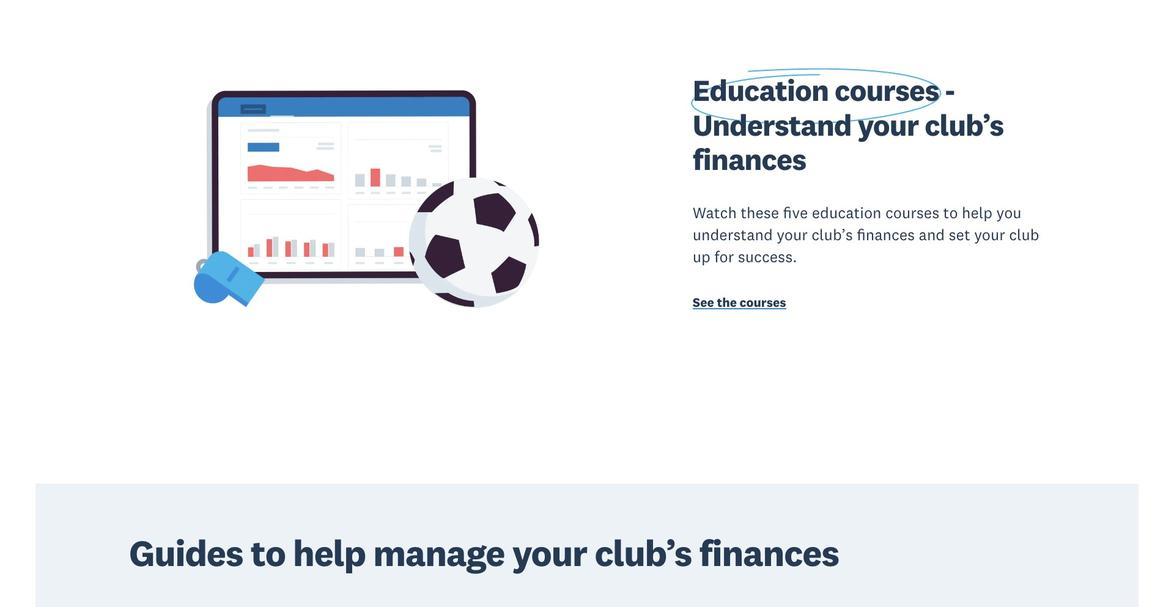 Task type: describe. For each thing, give the bounding box(es) containing it.
education
[[693, 72, 829, 109]]

0 horizontal spatial to
[[251, 530, 285, 576]]

set
[[949, 225, 970, 245]]

club's inside - understand your club's finances
[[925, 106, 1004, 143]]

see the courses link
[[693, 294, 1045, 313]]

help inside watch these five education courses to help you understand your club's finances and set your club up for success.
[[962, 203, 993, 223]]

up
[[693, 247, 711, 267]]

guides to help manage your club's finances
[[129, 530, 839, 576]]

watch these five education courses to help you understand your club's finances and set your club up for success.
[[693, 203, 1039, 267]]

1 vertical spatial help
[[293, 530, 366, 576]]

0 vertical spatial courses
[[835, 72, 939, 109]]

five
[[783, 203, 808, 223]]

courses inside watch these five education courses to help you understand your club's finances and set your club up for success.
[[885, 203, 939, 223]]

understand
[[693, 225, 773, 245]]

see
[[693, 294, 714, 311]]

club's inside watch these five education courses to help you understand your club's finances and set your club up for success.
[[812, 225, 853, 245]]

finances inside watch these five education courses to help you understand your club's finances and set your club up for success.
[[857, 225, 915, 245]]

- understand your club's finances
[[693, 72, 1004, 178]]

for
[[714, 247, 734, 267]]

to inside watch these five education courses to help you understand your club's finances and set your club up for success.
[[943, 203, 958, 223]]

0 horizontal spatial club's
[[595, 530, 692, 576]]

education courses
[[693, 72, 939, 109]]

success.
[[738, 247, 797, 267]]



Task type: locate. For each thing, give the bounding box(es) containing it.
club
[[1009, 225, 1039, 245]]

charts on the xero dashboard and a football image
[[129, 0, 575, 415]]

club's
[[925, 106, 1004, 143], [812, 225, 853, 245], [595, 530, 692, 576]]

you
[[996, 203, 1022, 223]]

2 vertical spatial courses
[[740, 294, 786, 311]]

manage
[[373, 530, 505, 576]]

1 horizontal spatial to
[[943, 203, 958, 223]]

guides
[[129, 530, 243, 576]]

your inside - understand your club's finances
[[858, 106, 919, 143]]

courses
[[835, 72, 939, 109], [885, 203, 939, 223], [740, 294, 786, 311]]

2 horizontal spatial club's
[[925, 106, 1004, 143]]

your
[[858, 106, 919, 143], [777, 225, 808, 245], [974, 225, 1005, 245], [512, 530, 587, 576]]

0 vertical spatial finances
[[693, 141, 806, 178]]

2 vertical spatial finances
[[699, 530, 839, 576]]

0 horizontal spatial help
[[293, 530, 366, 576]]

1 vertical spatial finances
[[857, 225, 915, 245]]

these
[[741, 203, 779, 223]]

education
[[812, 203, 882, 223]]

0 vertical spatial club's
[[925, 106, 1004, 143]]

help
[[962, 203, 993, 223], [293, 530, 366, 576]]

1 vertical spatial courses
[[885, 203, 939, 223]]

-
[[945, 72, 955, 109]]

1 horizontal spatial club's
[[812, 225, 853, 245]]

to
[[943, 203, 958, 223], [251, 530, 285, 576]]

understand
[[693, 106, 852, 143]]

1 vertical spatial to
[[251, 530, 285, 576]]

watch
[[693, 203, 737, 223]]

0 vertical spatial help
[[962, 203, 993, 223]]

and
[[919, 225, 945, 245]]

1 horizontal spatial help
[[962, 203, 993, 223]]

finances inside - understand your club's finances
[[693, 141, 806, 178]]

2 vertical spatial club's
[[595, 530, 692, 576]]

1 vertical spatial club's
[[812, 225, 853, 245]]

finances
[[693, 141, 806, 178], [857, 225, 915, 245], [699, 530, 839, 576]]

0 vertical spatial to
[[943, 203, 958, 223]]

the
[[717, 294, 737, 311]]

see the courses
[[693, 294, 786, 311]]



Task type: vqa. For each thing, say whether or not it's contained in the screenshot.
'Run reports to see the detail' DROPDOWN BUTTON
no



